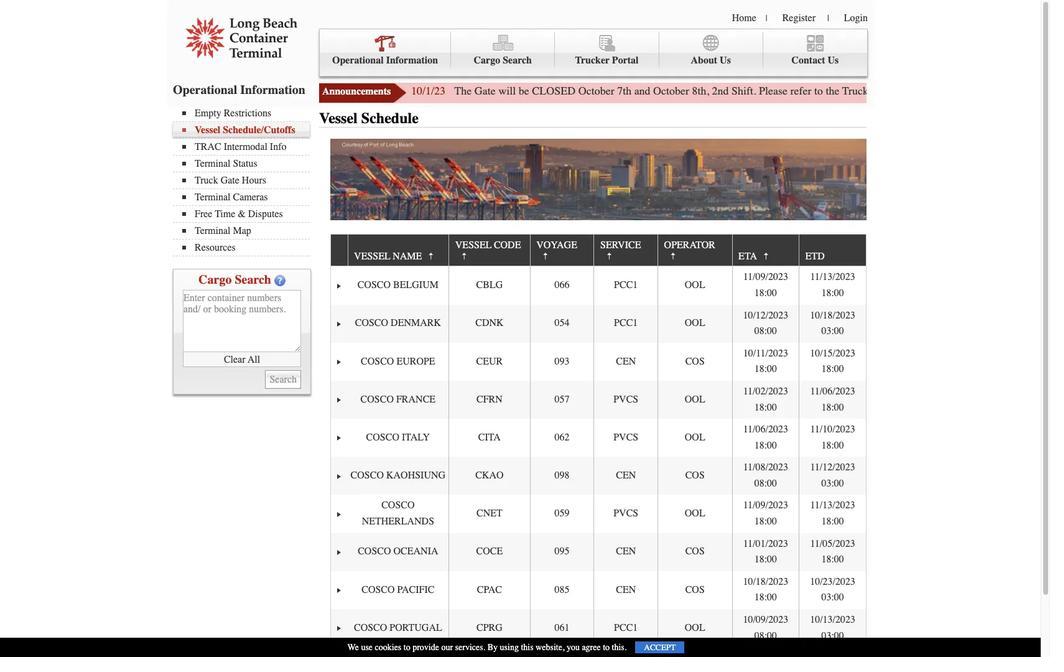 Task type: describe. For each thing, give the bounding box(es) containing it.
10/18/2023 for 03:00
[[810, 310, 856, 321]]

18:00 for 11/02/2023 18:00 cell
[[755, 402, 777, 413]]

cos cell for 11/08/2023
[[658, 457, 732, 495]]

trucker
[[575, 55, 610, 66]]

10/18/2023 03:00 cell
[[799, 305, 866, 343]]

ceur cell
[[449, 343, 530, 381]]

11/01/2023 18:00 cell
[[732, 533, 799, 571]]

Enter container numbers and/ or booking numbers.  text field
[[183, 290, 301, 352]]

8th,
[[692, 84, 710, 98]]

etd
[[806, 251, 825, 262]]

cen for 095
[[616, 546, 636, 557]]

kaohsiung
[[386, 470, 446, 481]]

cosco france
[[361, 394, 436, 405]]

cblg
[[476, 280, 503, 291]]

11/06/2023 18:00 cell up 11/10/2023
[[799, 381, 866, 419]]

operational information link
[[320, 32, 451, 67]]

cosco for cosco portugal
[[354, 622, 387, 633]]

cen cell for 098
[[594, 457, 658, 495]]

11/13/2023 18:00 cell for pvcs
[[799, 495, 866, 533]]

pcc1 cell for 066
[[594, 267, 658, 305]]

093 cell
[[530, 343, 594, 381]]

home link
[[732, 12, 757, 24]]

row containing vessel code
[[331, 235, 866, 267]]

cosco europe cell
[[348, 343, 449, 381]]

10/23/2023 03:00 cell
[[799, 571, 866, 609]]

11/06/2023 18:00 for 11/06/2023 18:00 cell on top of 11/08/2023
[[744, 424, 789, 451]]

coce
[[476, 546, 503, 557]]

10/1/23 the gate will be closed october 7th and october 8th, 2nd shift. please refer to the truck gate hours web page for further gate de
[[411, 84, 1051, 98]]

oceania
[[394, 546, 438, 557]]

cen for 093
[[616, 356, 636, 367]]

cosco italy cell
[[348, 419, 449, 457]]

trac intermodal info link
[[182, 141, 310, 152]]

vessel for vessel name
[[354, 251, 391, 262]]

cosco portugal cell
[[348, 609, 449, 647]]

vessel name
[[354, 251, 422, 262]]

061 cell
[[530, 609, 594, 647]]

085
[[555, 584, 570, 595]]

cosco kaohsiung
[[351, 470, 446, 481]]

10/12/2023 08:00 cell
[[732, 305, 799, 343]]

we
[[348, 642, 359, 653]]

cita cell
[[449, 419, 530, 457]]

ool cell for 066
[[658, 267, 732, 305]]

18:00 for 11/01/2023 18:00 cell at the right of page
[[755, 554, 777, 565]]

10/18/2023 18:00 cell
[[732, 571, 799, 609]]

cfrn
[[477, 394, 503, 405]]

0 vertical spatial information
[[386, 55, 438, 66]]

cosco denmark cell
[[348, 305, 449, 343]]

cosco belgium
[[358, 280, 439, 291]]

10/09/2023 08:00
[[743, 614, 789, 641]]

1 horizontal spatial operational information
[[332, 55, 438, 66]]

10/23/2023 03:00
[[810, 576, 856, 603]]

11/09/2023 18:00 cell for pcc1
[[732, 267, 799, 305]]

pvcs for 059
[[614, 508, 639, 519]]

please
[[759, 84, 788, 98]]

18:00 up 11/01/2023
[[755, 516, 777, 527]]

18:00 for 11/06/2023 18:00 cell over 11/10/2023
[[822, 402, 844, 413]]

11/10/2023
[[811, 424, 856, 435]]

cdnk cell
[[449, 305, 530, 343]]

announcements
[[322, 86, 391, 97]]

3 pcc1 cell from the top
[[594, 609, 658, 647]]

11/09/2023 18:00 cell for pvcs
[[732, 495, 799, 533]]

row containing cosco netherlands
[[331, 495, 866, 533]]

08:00 for 11/08/2023 08:00
[[755, 478, 777, 489]]

18:00 up 11/05/2023
[[822, 516, 844, 527]]

row containing 11/02/2023 18:00
[[331, 381, 866, 419]]

pvcs cell for 057
[[594, 381, 658, 419]]

row containing 11/09/2023 18:00
[[331, 267, 866, 305]]

11/09/2023 18:00 for pvcs
[[744, 500, 789, 527]]

provide
[[413, 642, 439, 653]]

vessel for vessel code
[[455, 240, 492, 251]]

about
[[691, 55, 718, 66]]

cen cell for 095
[[594, 533, 658, 571]]

1 vertical spatial search
[[235, 273, 271, 287]]

062
[[555, 432, 570, 443]]

11/01/2023
[[744, 538, 789, 549]]

status
[[233, 158, 257, 169]]

057 cell
[[530, 381, 594, 419]]

1 horizontal spatial hours
[[896, 84, 923, 98]]

register
[[783, 12, 816, 24]]

10/1/23
[[411, 84, 446, 98]]

eta link
[[739, 246, 778, 266]]

03:00 for 10/13/2023 03:00
[[822, 630, 844, 641]]

11/13/2023 for pcc1
[[811, 272, 856, 283]]

cosco kaohsiung cell
[[348, 457, 449, 495]]

by
[[488, 642, 498, 653]]

ool cell for 062
[[658, 419, 732, 457]]

11/01/2023 18:00
[[744, 538, 789, 565]]

10/11/2023
[[744, 348, 789, 359]]

cargo search inside menu bar
[[474, 55, 532, 66]]

service link
[[601, 235, 641, 266]]

cosco for cosco pacific
[[362, 584, 395, 595]]

time
[[215, 208, 235, 220]]

11/08/2023
[[744, 462, 789, 473]]

france
[[396, 394, 436, 405]]

cosco pacific cell
[[348, 571, 449, 609]]

10/11/2023 18:00 cell
[[732, 343, 799, 381]]

18:00 for 11/06/2023 18:00 cell on top of 11/08/2023
[[755, 440, 777, 451]]

ool cell for 059
[[658, 495, 732, 533]]

11/10/2023 18:00 cell
[[799, 419, 866, 457]]

2 october from the left
[[654, 84, 690, 98]]

trac
[[195, 141, 221, 152]]

11/09/2023 18:00 for pcc1
[[744, 272, 789, 299]]

contact us link
[[763, 32, 868, 67]]

our
[[442, 642, 453, 653]]

cnet cell
[[449, 495, 530, 533]]

11/05/2023 18:00
[[811, 538, 856, 565]]

2 | from the left
[[828, 13, 829, 24]]

10/18/2023 18:00
[[743, 576, 789, 603]]

cos for 11/08/2023
[[686, 470, 705, 481]]

03:00 for 10/18/2023 03:00
[[822, 326, 844, 337]]

054
[[555, 318, 570, 329]]

ool for 059
[[685, 508, 706, 519]]

hours inside empty restrictions vessel schedule/cutoffs trac intermodal info terminal status truck gate hours terminal cameras free time & disputes terminal map resources
[[242, 175, 266, 186]]

10/09/2023
[[743, 614, 789, 625]]

2 terminal from the top
[[195, 192, 231, 203]]

free
[[195, 208, 212, 220]]

11/06/2023 18:00 cell up 11/08/2023
[[732, 419, 799, 457]]

cen cell for 085
[[594, 571, 658, 609]]

pvcs cell for 062
[[594, 419, 658, 457]]

info
[[270, 141, 287, 152]]

truck gate hours link
[[182, 175, 310, 186]]

1 horizontal spatial vessel
[[319, 110, 358, 127]]

3 pcc1 from the top
[[614, 622, 638, 633]]

pcc1 cell for 054
[[594, 305, 658, 343]]

schedule/cutoffs
[[223, 124, 295, 136]]

11/12/2023 03:00 cell
[[799, 457, 866, 495]]

login link
[[844, 12, 868, 24]]

11/13/2023 18:00 cell for pcc1
[[799, 267, 866, 305]]

11/05/2023
[[811, 538, 856, 549]]

10/18/2023 03:00
[[810, 310, 856, 337]]

098 cell
[[530, 457, 594, 495]]

cos cell for 10/18/2023
[[658, 571, 732, 609]]

066
[[555, 280, 570, 291]]

1 | from the left
[[766, 13, 768, 24]]

08:00 for 10/09/2023 08:00
[[755, 630, 777, 641]]

pcc1 for 054
[[614, 318, 638, 329]]

11/12/2023 03:00
[[811, 462, 856, 489]]

10/13/2023
[[810, 614, 856, 625]]

italy
[[402, 432, 430, 443]]

18:00 for 11/05/2023 18:00 cell in the bottom of the page
[[822, 554, 844, 565]]

cnet
[[477, 508, 503, 519]]

cprg
[[477, 622, 503, 633]]

ool for 057
[[685, 394, 706, 405]]

vessel schedule
[[319, 110, 419, 127]]

11/02/2023
[[744, 386, 789, 397]]

cita
[[478, 432, 501, 443]]

18:00 for 10/18/2023 18:00 'cell'
[[755, 592, 777, 603]]

gate inside empty restrictions vessel schedule/cutoffs trac intermodal info terminal status truck gate hours terminal cameras free time & disputes terminal map resources
[[221, 175, 240, 186]]

services.
[[455, 642, 486, 653]]

10/15/2023 18:00 cell
[[799, 343, 866, 381]]

login
[[844, 12, 868, 24]]

pcc1 for 066
[[614, 280, 638, 291]]

cblg cell
[[449, 267, 530, 305]]

contact
[[792, 55, 826, 66]]

the
[[826, 84, 840, 98]]

cosco france cell
[[348, 381, 449, 419]]

row containing 10/11/2023 18:00
[[331, 343, 866, 381]]

1 vertical spatial cargo
[[199, 273, 232, 287]]

10/13/2023 03:00
[[810, 614, 856, 641]]

etd link
[[806, 246, 831, 266]]

cdnk
[[476, 318, 504, 329]]

row group containing 11/09/2023 18:00
[[331, 267, 866, 647]]

closed
[[532, 84, 576, 98]]

empty restrictions link
[[182, 108, 310, 119]]

ceur
[[476, 356, 503, 367]]

cosco europe
[[361, 356, 435, 367]]



Task type: vqa. For each thing, say whether or not it's contained in the screenshot.
the 066 cell
yes



Task type: locate. For each thing, give the bounding box(es) containing it.
03:00 down 10/13/2023
[[822, 630, 844, 641]]

1 11/09/2023 18:00 cell from the top
[[732, 267, 799, 305]]

11/09/2023 down 11/08/2023 08:00 cell
[[744, 500, 789, 511]]

2 11/09/2023 18:00 from the top
[[744, 500, 789, 527]]

0 horizontal spatial vessel
[[354, 251, 391, 262]]

10/12/2023 08:00
[[743, 310, 789, 337]]

11/06/2023 for 11/06/2023 18:00 cell on top of 11/08/2023
[[744, 424, 789, 435]]

2 03:00 from the top
[[822, 478, 844, 489]]

0 horizontal spatial menu bar
[[173, 106, 316, 256]]

18:00
[[755, 287, 777, 299], [822, 287, 844, 299], [755, 364, 777, 375], [822, 364, 844, 375], [755, 402, 777, 413], [822, 402, 844, 413], [755, 440, 777, 451], [822, 440, 844, 451], [755, 516, 777, 527], [822, 516, 844, 527], [755, 554, 777, 565], [822, 554, 844, 565], [755, 592, 777, 603]]

0 horizontal spatial 10/18/2023
[[743, 576, 789, 587]]

0 horizontal spatial 11/06/2023
[[744, 424, 789, 435]]

1 october from the left
[[579, 84, 615, 98]]

10/23/2023
[[810, 576, 856, 587]]

page
[[947, 84, 968, 98]]

1 horizontal spatial vessel
[[455, 240, 492, 251]]

terminal
[[195, 158, 231, 169], [195, 192, 231, 203], [195, 225, 231, 236]]

03:00 inside 10/18/2023 03:00
[[822, 326, 844, 337]]

2 08:00 from the top
[[755, 478, 777, 489]]

3 cos from the top
[[686, 546, 705, 557]]

october right and
[[654, 84, 690, 98]]

1 11/13/2023 18:00 from the top
[[811, 272, 856, 299]]

pvcs cell
[[594, 381, 658, 419], [594, 419, 658, 457], [594, 495, 658, 533]]

3 03:00 from the top
[[822, 592, 844, 603]]

operational inside menu bar
[[332, 55, 384, 66]]

11/05/2023 18:00 cell
[[799, 533, 866, 571]]

row containing 11/08/2023 08:00
[[331, 457, 866, 495]]

1 vertical spatial truck
[[195, 175, 218, 186]]

4 03:00 from the top
[[822, 630, 844, 641]]

10/18/2023 down 11/01/2023 18:00 cell at the right of page
[[743, 576, 789, 587]]

cos for 11/01/2023
[[686, 546, 705, 557]]

2 11/13/2023 18:00 from the top
[[811, 500, 856, 527]]

information up restrictions
[[240, 83, 305, 97]]

cosco oceania cell
[[348, 533, 449, 571]]

18:00 inside '11/01/2023 18:00'
[[755, 554, 777, 565]]

row group
[[331, 267, 866, 647]]

1 vertical spatial pvcs
[[614, 432, 639, 443]]

pcc1 cell
[[594, 267, 658, 305], [594, 305, 658, 343], [594, 609, 658, 647]]

18:00 for 11/10/2023 18:00 cell
[[822, 440, 844, 451]]

clear
[[224, 354, 246, 365]]

1 ool cell from the top
[[658, 267, 732, 305]]

pacific
[[397, 584, 435, 595]]

18:00 down 10/11/2023
[[755, 364, 777, 375]]

11/13/2023 down etd link
[[811, 272, 856, 283]]

vessel left name
[[354, 251, 391, 262]]

1 terminal from the top
[[195, 158, 231, 169]]

ool for 054
[[685, 318, 706, 329]]

3 ool cell from the top
[[658, 381, 732, 419]]

cpac cell
[[449, 571, 530, 609]]

cen cell
[[594, 343, 658, 381], [594, 457, 658, 495], [594, 533, 658, 571], [594, 571, 658, 609]]

18:00 down 11/05/2023
[[822, 554, 844, 565]]

1 row from the top
[[331, 235, 866, 267]]

ool cell
[[658, 267, 732, 305], [658, 305, 732, 343], [658, 381, 732, 419], [658, 419, 732, 457], [658, 495, 732, 533], [658, 609, 732, 647]]

10/18/2023 up 10/15/2023
[[810, 310, 856, 321]]

0 vertical spatial search
[[503, 55, 532, 66]]

this
[[521, 642, 534, 653]]

10/18/2023 inside cell
[[810, 310, 856, 321]]

2 cen from the top
[[616, 470, 636, 481]]

terminal down 'trac'
[[195, 158, 231, 169]]

11/13/2023 18:00 cell down etd link
[[799, 267, 866, 305]]

1 vertical spatial 11/06/2023
[[744, 424, 789, 435]]

1 vertical spatial operational
[[173, 83, 237, 97]]

08:00 for 10/12/2023 08:00
[[755, 326, 777, 337]]

095 cell
[[530, 533, 594, 571]]

operational information up the empty restrictions link at the top left
[[173, 83, 305, 97]]

3 08:00 from the top
[[755, 630, 777, 641]]

03:00 down 10/23/2023
[[822, 592, 844, 603]]

18:00 inside 11/10/2023 18:00
[[822, 440, 844, 451]]

062 cell
[[530, 419, 594, 457]]

18:00 up 10/18/2023 03:00
[[822, 287, 844, 299]]

18:00 up 10/12/2023
[[755, 287, 777, 299]]

|
[[766, 13, 768, 24], [828, 13, 829, 24]]

1 horizontal spatial operational
[[332, 55, 384, 66]]

11/06/2023 18:00 cell
[[799, 381, 866, 419], [732, 419, 799, 457]]

further
[[987, 84, 1018, 98]]

0 horizontal spatial us
[[720, 55, 731, 66]]

11/13/2023 18:00 down etd link
[[811, 272, 856, 299]]

0 horizontal spatial hours
[[242, 175, 266, 186]]

11/13/2023 18:00 cell up 11/05/2023
[[799, 495, 866, 533]]

1 vertical spatial 11/09/2023 18:00 cell
[[732, 495, 799, 533]]

to left this.
[[603, 642, 610, 653]]

clear all
[[224, 354, 260, 365]]

will
[[499, 84, 516, 98]]

18:00 down 11/02/2023
[[755, 402, 777, 413]]

hours left 'web'
[[896, 84, 923, 98]]

1 vertical spatial 11/09/2023 18:00
[[744, 500, 789, 527]]

operational information up announcements
[[332, 55, 438, 66]]

cos cell
[[658, 343, 732, 381], [658, 457, 732, 495], [658, 533, 732, 571], [658, 571, 732, 609]]

1 vertical spatial 10/18/2023
[[743, 576, 789, 587]]

website,
[[536, 642, 565, 653]]

cosco left denmark
[[355, 318, 388, 329]]

operational up announcements
[[332, 55, 384, 66]]

None submit
[[265, 370, 301, 389]]

cpac
[[477, 584, 502, 595]]

vessel down empty
[[195, 124, 220, 136]]

11/09/2023 18:00 cell up 11/01/2023
[[732, 495, 799, 533]]

cprg cell
[[449, 609, 530, 647]]

18:00 up 10/09/2023
[[755, 592, 777, 603]]

2 us from the left
[[828, 55, 839, 66]]

08:00 inside 10/09/2023 08:00
[[755, 630, 777, 641]]

1 cen from the top
[[616, 356, 636, 367]]

11/12/2023
[[811, 462, 856, 473]]

11/09/2023 for pvcs
[[744, 500, 789, 511]]

03:00 inside the 10/13/2023 03:00
[[822, 630, 844, 641]]

2 11/09/2023 from the top
[[744, 500, 789, 511]]

cosco left france
[[361, 394, 394, 405]]

0 horizontal spatial truck
[[195, 175, 218, 186]]

| right home link
[[766, 13, 768, 24]]

cosco left italy
[[366, 432, 400, 443]]

home
[[732, 12, 757, 24]]

11/06/2023 down 11/02/2023 18:00 cell
[[744, 424, 789, 435]]

11/13/2023 18:00 cell
[[799, 267, 866, 305], [799, 495, 866, 533]]

11/09/2023 18:00 cell up 10/12/2023
[[732, 267, 799, 305]]

1 vertical spatial pcc1
[[614, 318, 638, 329]]

18:00 inside 11/02/2023 18:00
[[755, 402, 777, 413]]

4 row from the top
[[331, 343, 866, 381]]

1 03:00 from the top
[[822, 326, 844, 337]]

11/08/2023 08:00
[[744, 462, 789, 489]]

11/13/2023 for pvcs
[[811, 500, 856, 511]]

9 row from the top
[[331, 533, 866, 571]]

1 vertical spatial operational information
[[173, 83, 305, 97]]

1 horizontal spatial information
[[386, 55, 438, 66]]

terminal cameras link
[[182, 192, 310, 203]]

cen for 098
[[616, 470, 636, 481]]

5 row from the top
[[331, 381, 866, 419]]

1 vertical spatial terminal
[[195, 192, 231, 203]]

disputes
[[248, 208, 283, 220]]

terminal map link
[[182, 225, 310, 236]]

service
[[601, 240, 641, 251]]

0 vertical spatial truck
[[843, 84, 869, 98]]

1 horizontal spatial 10/18/2023
[[810, 310, 856, 321]]

18:00 down 10/15/2023
[[822, 364, 844, 375]]

truck down 'trac'
[[195, 175, 218, 186]]

0 vertical spatial 11/13/2023 18:00 cell
[[799, 267, 866, 305]]

2 11/13/2023 from the top
[[811, 500, 856, 511]]

0 vertical spatial 11/09/2023 18:00
[[744, 272, 789, 299]]

066 cell
[[530, 267, 594, 305]]

0 vertical spatial operational information
[[332, 55, 438, 66]]

cosco down netherlands
[[358, 546, 391, 557]]

1 11/09/2023 from the top
[[744, 272, 789, 283]]

1 cen cell from the top
[[594, 343, 658, 381]]

october
[[579, 84, 615, 98], [654, 84, 690, 98]]

1 pvcs cell from the top
[[594, 381, 658, 419]]

cargo down resources
[[199, 273, 232, 287]]

4 ool from the top
[[685, 432, 706, 443]]

pvcs for 057
[[614, 394, 639, 405]]

4 cen cell from the top
[[594, 571, 658, 609]]

1 vertical spatial 11/13/2023 18:00
[[811, 500, 856, 527]]

3 row from the top
[[331, 305, 866, 343]]

18:00 inside 10/15/2023 18:00
[[822, 364, 844, 375]]

empty restrictions vessel schedule/cutoffs trac intermodal info terminal status truck gate hours terminal cameras free time & disputes terminal map resources
[[195, 108, 295, 253]]

10/15/2023 18:00
[[810, 348, 856, 375]]

18:00 inside the 10/11/2023 18:00
[[755, 364, 777, 375]]

1 field
[[459, 654, 488, 657]]

1 cos from the top
[[686, 356, 705, 367]]

03:00 for 10/23/2023 03:00
[[822, 592, 844, 603]]

1 horizontal spatial october
[[654, 84, 690, 98]]

gate
[[475, 84, 496, 98], [872, 84, 893, 98], [221, 175, 240, 186]]

11/09/2023 18:00 up 10/12/2023
[[744, 272, 789, 299]]

2 horizontal spatial to
[[815, 84, 823, 98]]

03:00 inside 11/12/2023 03:00
[[822, 478, 844, 489]]

1 vertical spatial 11/09/2023
[[744, 500, 789, 511]]

3 ool from the top
[[685, 394, 706, 405]]

1 horizontal spatial truck
[[843, 84, 869, 98]]

0 vertical spatial 11/09/2023 18:00 cell
[[732, 267, 799, 305]]

1 11/13/2023 18:00 cell from the top
[[799, 267, 866, 305]]

belgium
[[393, 280, 439, 291]]

menu bar containing operational information
[[319, 29, 868, 77]]

03:00 for 11/12/2023 03:00
[[822, 478, 844, 489]]

1 vertical spatial cargo search
[[199, 273, 271, 287]]

2 cos cell from the top
[[658, 457, 732, 495]]

about us
[[691, 55, 731, 66]]

cosco italy
[[366, 432, 430, 443]]

cargo
[[474, 55, 500, 66], [199, 273, 232, 287]]

0 vertical spatial hours
[[896, 84, 923, 98]]

0 vertical spatial 11/06/2023 18:00
[[811, 386, 856, 413]]

5 ool cell from the top
[[658, 495, 732, 533]]

cos cell for 11/01/2023
[[658, 533, 732, 571]]

trucker portal
[[575, 55, 639, 66]]

ckao cell
[[449, 457, 530, 495]]

| left login "link"
[[828, 13, 829, 24]]

row containing 10/12/2023 08:00
[[331, 305, 866, 343]]

1 horizontal spatial us
[[828, 55, 839, 66]]

truck inside empty restrictions vessel schedule/cutoffs trac intermodal info terminal status truck gate hours terminal cameras free time & disputes terminal map resources
[[195, 175, 218, 186]]

10 row from the top
[[331, 571, 866, 609]]

11/09/2023 18:00 cell
[[732, 267, 799, 305], [732, 495, 799, 533]]

search down resources link
[[235, 273, 271, 287]]

refer
[[791, 84, 812, 98]]

098
[[555, 470, 570, 481]]

menu bar
[[319, 29, 868, 77], [173, 106, 316, 256]]

europe
[[397, 356, 435, 367]]

5 ool from the top
[[685, 508, 706, 519]]

6 row from the top
[[331, 419, 866, 457]]

hours
[[896, 84, 923, 98], [242, 175, 266, 186]]

11/13/2023 down 11/12/2023 03:00 cell
[[811, 500, 856, 511]]

tree grid containing vessel code
[[331, 235, 866, 647]]

clear all button
[[183, 352, 301, 367]]

1 08:00 from the top
[[755, 326, 777, 337]]

08:00 inside 10/12/2023 08:00
[[755, 326, 777, 337]]

cargo inside menu bar
[[474, 55, 500, 66]]

2 ool from the top
[[685, 318, 706, 329]]

2 pvcs from the top
[[614, 432, 639, 443]]

pvcs
[[614, 394, 639, 405], [614, 432, 639, 443], [614, 508, 639, 519]]

ool cell for 057
[[658, 381, 732, 419]]

cosco for cosco oceania
[[358, 546, 391, 557]]

us right contact
[[828, 55, 839, 66]]

name
[[393, 251, 422, 262]]

18:00 inside the 11/05/2023 18:00
[[822, 554, 844, 565]]

operational up empty
[[173, 83, 237, 97]]

10/18/2023
[[810, 310, 856, 321], [743, 576, 789, 587]]

vessel code
[[455, 240, 521, 251]]

operational
[[332, 55, 384, 66], [173, 83, 237, 97]]

2 cen cell from the top
[[594, 457, 658, 495]]

cosco up 'use'
[[354, 622, 387, 633]]

schedule
[[361, 110, 419, 127]]

information up 10/1/23
[[386, 55, 438, 66]]

2 ool cell from the top
[[658, 305, 732, 343]]

1 vertical spatial hours
[[242, 175, 266, 186]]

03:00
[[822, 326, 844, 337], [822, 478, 844, 489], [822, 592, 844, 603], [822, 630, 844, 641]]

cos for 10/18/2023
[[686, 584, 705, 595]]

1 vertical spatial 08:00
[[755, 478, 777, 489]]

08:00 down 10/12/2023
[[755, 326, 777, 337]]

08:00 down 11/08/2023
[[755, 478, 777, 489]]

row containing 10/18/2023 18:00
[[331, 571, 866, 609]]

0 horizontal spatial to
[[404, 642, 411, 653]]

11/06/2023 18:00 up 11/10/2023
[[811, 386, 856, 413]]

us for contact us
[[828, 55, 839, 66]]

4 cos from the top
[[686, 584, 705, 595]]

terminal status link
[[182, 158, 310, 169]]

0 vertical spatial pvcs
[[614, 394, 639, 405]]

1 11/09/2023 18:00 from the top
[[744, 272, 789, 299]]

cos
[[686, 356, 705, 367], [686, 470, 705, 481], [686, 546, 705, 557], [686, 584, 705, 595]]

information
[[386, 55, 438, 66], [240, 83, 305, 97]]

2nd
[[712, 84, 729, 98]]

0 horizontal spatial vessel
[[195, 124, 220, 136]]

cosco netherlands cell
[[348, 495, 449, 533]]

cosco for cosco france
[[361, 394, 394, 405]]

we use cookies to provide our services. by using this website, you agree to this.
[[348, 642, 627, 653]]

6 ool from the top
[[685, 622, 706, 633]]

11/02/2023 18:00
[[744, 386, 789, 413]]

terminal up resources
[[195, 225, 231, 236]]

18:00 down 11/01/2023
[[755, 554, 777, 565]]

cosco down cosco italy cell
[[351, 470, 384, 481]]

cargo search down resources link
[[199, 273, 271, 287]]

0 vertical spatial 10/18/2023
[[810, 310, 856, 321]]

4 cen from the top
[[616, 584, 636, 595]]

search inside menu bar
[[503, 55, 532, 66]]

2 vertical spatial pcc1
[[614, 622, 638, 633]]

portugal
[[390, 622, 442, 633]]

095
[[555, 546, 570, 557]]

0 vertical spatial 11/09/2023
[[744, 272, 789, 283]]

061
[[555, 622, 570, 633]]

0 horizontal spatial |
[[766, 13, 768, 24]]

0 vertical spatial pcc1
[[614, 280, 638, 291]]

0 vertical spatial terminal
[[195, 158, 231, 169]]

03:00 down 11/12/2023
[[822, 478, 844, 489]]

cargo search up will
[[474, 55, 532, 66]]

3 cen cell from the top
[[594, 533, 658, 571]]

tree grid
[[331, 235, 866, 647]]

18:00 up 11/08/2023
[[755, 440, 777, 451]]

0 horizontal spatial information
[[240, 83, 305, 97]]

1 ool from the top
[[685, 280, 706, 291]]

1 horizontal spatial to
[[603, 642, 610, 653]]

cen for 085
[[616, 584, 636, 595]]

coce cell
[[449, 533, 530, 571]]

0 horizontal spatial cargo search
[[199, 273, 271, 287]]

2 vertical spatial 08:00
[[755, 630, 777, 641]]

cfrn cell
[[449, 381, 530, 419]]

18:00 for '10/11/2023 18:00' cell
[[755, 364, 777, 375]]

cosco down vessel name
[[358, 280, 391, 291]]

1 horizontal spatial 11/06/2023
[[811, 386, 856, 397]]

ool for 062
[[685, 432, 706, 443]]

10/13/2023 03:00 cell
[[799, 609, 866, 647]]

2 pcc1 from the top
[[614, 318, 638, 329]]

11 row from the top
[[331, 609, 866, 647]]

0 horizontal spatial gate
[[221, 175, 240, 186]]

1 horizontal spatial gate
[[475, 84, 496, 98]]

11/06/2023 18:00 for 11/06/2023 18:00 cell over 11/10/2023
[[811, 386, 856, 413]]

row containing 11/01/2023 18:00
[[331, 533, 866, 571]]

0 horizontal spatial search
[[235, 273, 271, 287]]

0 horizontal spatial operational
[[173, 83, 237, 97]]

08:00 down 10/09/2023
[[755, 630, 777, 641]]

menu bar containing empty restrictions
[[173, 106, 316, 256]]

ool cell for 054
[[658, 305, 732, 343]]

cen cell for 093
[[594, 343, 658, 381]]

ool for 066
[[685, 280, 706, 291]]

vessel inside empty restrictions vessel schedule/cutoffs trac intermodal info terminal status truck gate hours terminal cameras free time & disputes terminal map resources
[[195, 124, 220, 136]]

0 vertical spatial 11/06/2023
[[811, 386, 856, 397]]

7 row from the top
[[331, 457, 866, 495]]

2 pvcs cell from the top
[[594, 419, 658, 457]]

11/09/2023 18:00
[[744, 272, 789, 299], [744, 500, 789, 527]]

0 horizontal spatial operational information
[[173, 83, 305, 97]]

pcc1
[[614, 280, 638, 291], [614, 318, 638, 329], [614, 622, 638, 633]]

0 vertical spatial menu bar
[[319, 29, 868, 77]]

2 row from the top
[[331, 267, 866, 305]]

3 cos cell from the top
[[658, 533, 732, 571]]

1 horizontal spatial search
[[503, 55, 532, 66]]

18:00 down 11/10/2023
[[822, 440, 844, 451]]

row containing 10/09/2023 08:00
[[331, 609, 866, 647]]

11/06/2023 down 10/15/2023 18:00 'cell'
[[811, 386, 856, 397]]

to left provide
[[404, 642, 411, 653]]

11/13/2023
[[811, 272, 856, 283], [811, 500, 856, 511]]

1 vertical spatial 11/06/2023 18:00
[[744, 424, 789, 451]]

1 vertical spatial menu bar
[[173, 106, 316, 256]]

03:00 up 10/15/2023
[[822, 326, 844, 337]]

row containing 11/06/2023 18:00
[[331, 419, 866, 457]]

18:00 for 10/15/2023 18:00 'cell'
[[822, 364, 844, 375]]

us for about us
[[720, 55, 731, 66]]

0 horizontal spatial cargo
[[199, 273, 232, 287]]

cosco left pacific
[[362, 584, 395, 595]]

1 cos cell from the top
[[658, 343, 732, 381]]

1 11/13/2023 from the top
[[811, 272, 856, 283]]

08:00 inside 11/08/2023 08:00
[[755, 478, 777, 489]]

us inside "link"
[[720, 55, 731, 66]]

be
[[519, 84, 529, 98]]

2 pcc1 cell from the top
[[594, 305, 658, 343]]

0 vertical spatial cargo search
[[474, 55, 532, 66]]

11/09/2023 down 'eta' link
[[744, 272, 789, 283]]

093
[[555, 356, 570, 367]]

1 horizontal spatial |
[[828, 13, 829, 24]]

cosco up netherlands
[[382, 500, 415, 511]]

cen
[[616, 356, 636, 367], [616, 470, 636, 481], [616, 546, 636, 557], [616, 584, 636, 595]]

2 vertical spatial terminal
[[195, 225, 231, 236]]

pvcs for 062
[[614, 432, 639, 443]]

to left the
[[815, 84, 823, 98]]

voyage link
[[537, 235, 577, 266]]

10/09/2023 08:00 cell
[[732, 609, 799, 647]]

hours up the cameras
[[242, 175, 266, 186]]

3 terminal from the top
[[195, 225, 231, 236]]

cosco for cosco denmark
[[355, 318, 388, 329]]

cosco belgium cell
[[348, 267, 449, 305]]

0 vertical spatial 11/13/2023 18:00
[[811, 272, 856, 299]]

11/13/2023 18:00 up 11/05/2023
[[811, 500, 856, 527]]

vessel down announcements
[[319, 110, 358, 127]]

cosco for cosco italy
[[366, 432, 400, 443]]

1 vertical spatial 11/13/2023 18:00 cell
[[799, 495, 866, 533]]

6 ool cell from the top
[[658, 609, 732, 647]]

1 horizontal spatial cargo search
[[474, 55, 532, 66]]

11/02/2023 18:00 cell
[[732, 381, 799, 419]]

1 vertical spatial 11/13/2023
[[811, 500, 856, 511]]

11/09/2023 18:00 up 11/01/2023
[[744, 500, 789, 527]]

shift.
[[732, 84, 757, 98]]

057
[[555, 394, 570, 405]]

cosco for cosco belgium
[[358, 280, 391, 291]]

cosco for cosco kaohsiung
[[351, 470, 384, 481]]

october left 7th
[[579, 84, 615, 98]]

cos for 10/11/2023
[[686, 356, 705, 367]]

cosco netherlands
[[362, 500, 434, 527]]

portal
[[612, 55, 639, 66]]

11/08/2023 08:00 cell
[[732, 457, 799, 495]]

0 vertical spatial cargo
[[474, 55, 500, 66]]

2 11/09/2023 18:00 cell from the top
[[732, 495, 799, 533]]

0 vertical spatial 08:00
[[755, 326, 777, 337]]

for
[[971, 84, 984, 98]]

terminal up the free on the left top of page
[[195, 192, 231, 203]]

0 vertical spatial operational
[[332, 55, 384, 66]]

vessel left code
[[455, 240, 492, 251]]

0 horizontal spatial october
[[579, 84, 615, 98]]

11/06/2023 18:00 up 11/08/2023
[[744, 424, 789, 451]]

de
[[1042, 84, 1051, 98]]

4 ool cell from the top
[[658, 419, 732, 457]]

cosco inside cosco netherlands
[[382, 500, 415, 511]]

cargo up will
[[474, 55, 500, 66]]

4 cos cell from the top
[[658, 571, 732, 609]]

and
[[635, 84, 651, 98]]

3 pvcs from the top
[[614, 508, 639, 519]]

10/18/2023 for 18:00
[[743, 576, 789, 587]]

cosco for cosco europe
[[361, 356, 394, 367]]

1 horizontal spatial menu bar
[[319, 29, 868, 77]]

1 us from the left
[[720, 55, 731, 66]]

2 11/13/2023 18:00 cell from the top
[[799, 495, 866, 533]]

11/09/2023 for pcc1
[[744, 272, 789, 283]]

11/06/2023 for 11/06/2023 18:00 cell over 11/10/2023
[[811, 386, 856, 397]]

03:00 inside 10/23/2023 03:00
[[822, 592, 844, 603]]

10/18/2023 inside 'cell'
[[743, 576, 789, 587]]

map
[[233, 225, 251, 236]]

truck right the
[[843, 84, 869, 98]]

2 cos from the top
[[686, 470, 705, 481]]

2 horizontal spatial gate
[[872, 84, 893, 98]]

0 vertical spatial 11/13/2023
[[811, 272, 856, 283]]

1 pcc1 from the top
[[614, 280, 638, 291]]

vessel schedule/cutoffs link
[[182, 124, 310, 136]]

cosco left the "europe" on the bottom of the page
[[361, 356, 394, 367]]

cos cell for 10/11/2023
[[658, 343, 732, 381]]

cosco for cosco netherlands
[[382, 500, 415, 511]]

row
[[331, 235, 866, 267], [331, 267, 866, 305], [331, 305, 866, 343], [331, 343, 866, 381], [331, 381, 866, 419], [331, 419, 866, 457], [331, 457, 866, 495], [331, 495, 866, 533], [331, 533, 866, 571], [331, 571, 866, 609], [331, 609, 866, 647]]

1 vertical spatial information
[[240, 83, 305, 97]]

059 cell
[[530, 495, 594, 533]]

085 cell
[[530, 571, 594, 609]]

1 pcc1 cell from the top
[[594, 267, 658, 305]]

2 vertical spatial pvcs
[[614, 508, 639, 519]]

search up be
[[503, 55, 532, 66]]

operational information
[[332, 55, 438, 66], [173, 83, 305, 97]]

3 cen from the top
[[616, 546, 636, 557]]

8 row from the top
[[331, 495, 866, 533]]

gate
[[1020, 84, 1039, 98]]

us right about
[[720, 55, 731, 66]]

1 pvcs from the top
[[614, 394, 639, 405]]

about us link
[[659, 32, 763, 67]]

1 horizontal spatial cargo
[[474, 55, 500, 66]]

11/13/2023 18:00 for pcc1
[[811, 272, 856, 299]]

pvcs cell for 059
[[594, 495, 658, 533]]

the
[[455, 84, 472, 98]]

18:00 inside 10/18/2023 18:00
[[755, 592, 777, 603]]

cosco inside 'cell'
[[361, 356, 394, 367]]

1 horizontal spatial 11/06/2023 18:00
[[811, 386, 856, 413]]

0 horizontal spatial 11/06/2023 18:00
[[744, 424, 789, 451]]

cargo search link
[[451, 32, 555, 67]]

3 pvcs cell from the top
[[594, 495, 658, 533]]

18:00 up 11/10/2023
[[822, 402, 844, 413]]

10/11/2023 18:00
[[744, 348, 789, 375]]

11/13/2023 18:00 for pvcs
[[811, 500, 856, 527]]

use
[[361, 642, 373, 653]]

054 cell
[[530, 305, 594, 343]]



